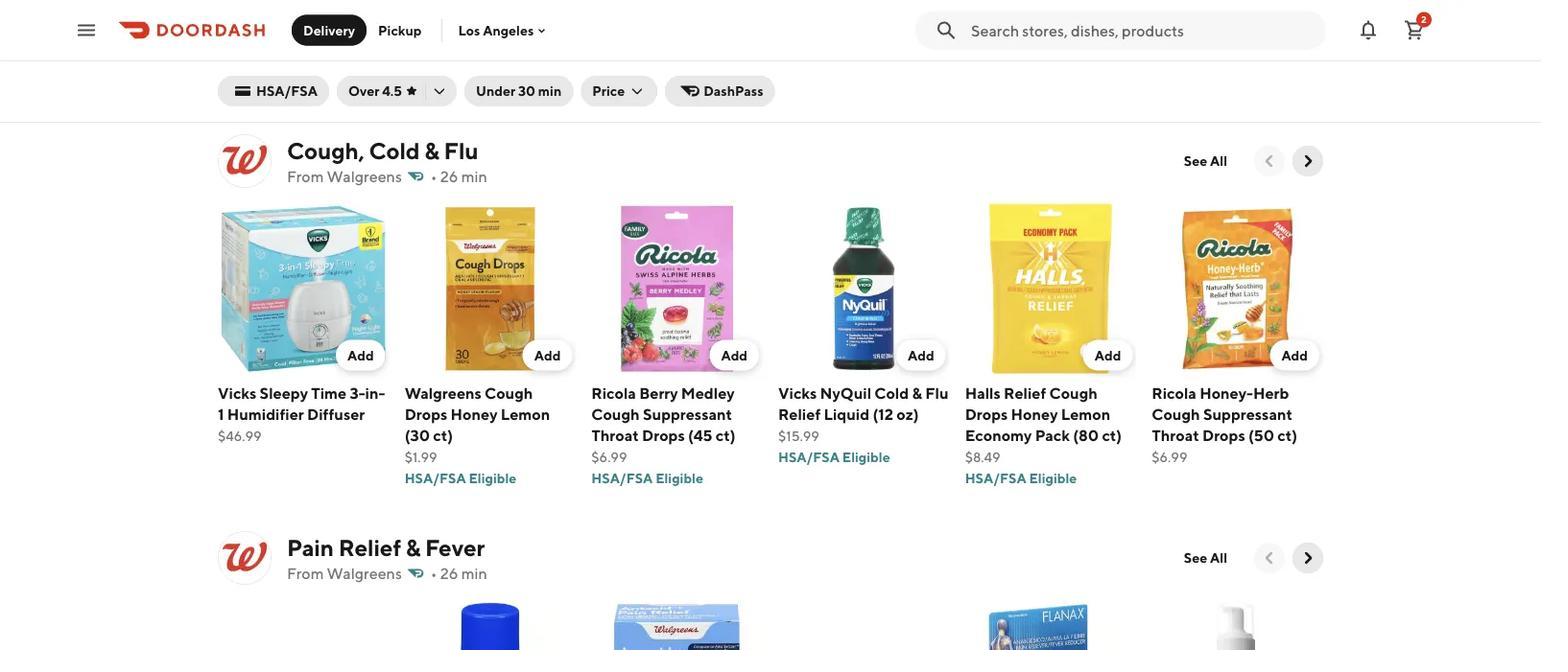Task type: vqa. For each thing, say whether or not it's contained in the screenshot.
first Add item to cart ICON from the right
no



Task type: locate. For each thing, give the bounding box(es) containing it.
1 vertical spatial from
[[287, 565, 324, 583]]

2 horizontal spatial relief
[[1004, 384, 1047, 402]]

click to add this store to your saved list image for 0.3 mi • 24 min • $3.99 delivery fee
[[919, 36, 942, 60]]

$1.99
[[405, 449, 437, 465]]

throat
[[592, 426, 639, 445], [1152, 426, 1200, 445]]

4.6
[[218, 82, 237, 98]]

1 horizontal spatial suppressant
[[1204, 405, 1293, 424]]

under
[[476, 83, 516, 99]]

$6.99 for berry
[[592, 449, 627, 465]]

1 see from the top
[[1185, 153, 1208, 169]]

0 horizontal spatial delivery
[[354, 61, 403, 77]]

0 vertical spatial flu
[[444, 137, 479, 164]]

drops left (50
[[1203, 426, 1246, 445]]

see
[[1185, 153, 1208, 169], [1185, 551, 1208, 566]]

1 suppressant from the left
[[643, 405, 732, 424]]

relief inside the halls relief cough drops honey lemon economy pack (80 ct) $8.49 hsa/fsa eligible
[[1004, 384, 1047, 402]]

flu
[[444, 137, 479, 164], [926, 384, 949, 402]]

hsa/fsa inside 'vicks nyquil cold & flu relief liquid (12 oz) $15.99 hsa/fsa eligible'
[[779, 449, 840, 465]]

cold down over 4.5 button
[[369, 137, 420, 164]]

see left previous button of carousel image on the right of the page
[[1185, 551, 1208, 566]]

fever
[[425, 534, 485, 562]]

1 from walgreens from the top
[[287, 168, 402, 186]]

see all for pain relief & fever
[[1185, 551, 1228, 566]]

fee down store search: begin typing to search for stores available on doordash text field
[[1151, 61, 1170, 77]]

vicks nyquil cold & flu relief liquid (12 oz) $15.99 hsa/fsa eligible
[[779, 384, 949, 465]]

all left previous button of carousel icon
[[1211, 153, 1228, 169]]

1 vicks from the left
[[218, 384, 257, 402]]

0 vertical spatial see all
[[1185, 153, 1228, 169]]

from down pain
[[287, 565, 324, 583]]

5 add from the left
[[1095, 348, 1122, 364]]

1 $6.99 from the left
[[592, 449, 627, 465]]

drops left (45
[[642, 426, 685, 445]]

from walgreens down 'cough,'
[[287, 168, 402, 186]]

next button of carousel image
[[1299, 549, 1318, 568]]

$46.99
[[218, 428, 262, 444]]

lemon inside walgreens cough drops honey lemon (30 ct) $1.99 hsa/fsa eligible
[[501, 405, 550, 424]]

1 • 26 min from the top
[[431, 168, 488, 186]]

1 horizontal spatial click to add this store to your saved list image
[[919, 36, 942, 60]]

throat inside 'ricola honey-herb cough suppressant throat drops (50 ct) $6.99'
[[1152, 426, 1200, 445]]

&
[[425, 137, 440, 164], [912, 384, 923, 402], [406, 534, 421, 562]]

see for cough, cold & flu
[[1185, 153, 1208, 169]]

1 horizontal spatial $6.99
[[1152, 449, 1188, 465]]

& down over 4.5 button
[[425, 137, 440, 164]]

1 add from the left
[[348, 348, 374, 364]]

1 lemon from the left
[[501, 405, 550, 424]]

0 vertical spatial all
[[1211, 153, 1228, 169]]

1 vertical spatial flu
[[926, 384, 949, 402]]

4 add from the left
[[908, 348, 935, 364]]

2 from from the top
[[287, 565, 324, 583]]

cold up (12
[[875, 384, 909, 402]]

0 horizontal spatial $3.99
[[317, 61, 352, 77]]

• 26 min down 'cough, cold & flu'
[[431, 168, 488, 186]]

1 honey from the left
[[451, 405, 498, 424]]

1 fee from the left
[[406, 61, 425, 77]]

1 ct) from the left
[[433, 426, 453, 445]]

1 from from the top
[[287, 168, 324, 186]]

4 ct) from the left
[[1278, 426, 1298, 445]]

cough,
[[287, 137, 365, 164]]

2 horizontal spatial &
[[912, 384, 923, 402]]

ricola left berry
[[592, 384, 636, 402]]

$3.99
[[317, 61, 352, 77], [693, 61, 728, 77], [1062, 61, 1097, 77]]

fee down pickup button
[[406, 61, 425, 77]]

notification bell image
[[1357, 19, 1381, 42]]

see all link left previous button of carousel image on the right of the page
[[1173, 543, 1239, 574]]

2 see from the top
[[1185, 551, 1208, 566]]

eligible
[[843, 449, 891, 465], [469, 471, 517, 486], [656, 471, 704, 486], [1030, 471, 1077, 486]]

2 $3.99 from the left
[[693, 61, 728, 77]]

ct) inside walgreens cough drops honey lemon (30 ct) $1.99 hsa/fsa eligible
[[433, 426, 453, 445]]

from walgreens down pain
[[287, 565, 402, 583]]

1 ricola from the left
[[592, 384, 636, 402]]

1 vertical spatial see all link
[[1173, 543, 1239, 574]]

$3.99 up dashpass
[[693, 61, 728, 77]]

eligible down pack
[[1030, 471, 1077, 486]]

relief up $15.99
[[779, 405, 821, 424]]

• 26 min for flu
[[431, 168, 488, 186]]

cough inside the halls relief cough drops honey lemon economy pack (80 ct) $8.49 hsa/fsa eligible
[[1050, 384, 1098, 402]]

(1,600+)
[[257, 82, 309, 98]]

drops up the (30
[[405, 405, 448, 424]]

2 $6.99 from the left
[[1152, 449, 1188, 465]]

3 mi from the left
[[983, 61, 998, 77]]

sleepy
[[260, 384, 308, 402]]

0 vertical spatial see
[[1185, 153, 1208, 169]]

2 see all from the top
[[1185, 551, 1228, 566]]

hsa/fsa down 1.0 mi • 26 min • $3.99 delivery fee at the left of the page
[[256, 83, 318, 99]]

3 add from the left
[[721, 348, 748, 364]]

1 horizontal spatial throat
[[1152, 426, 1200, 445]]

3 delivery from the left
[[1099, 61, 1148, 77]]

0 vertical spatial from walgreens
[[287, 168, 402, 186]]

1 vertical spatial • 26 min
[[431, 565, 488, 583]]

aid
[[998, 37, 1023, 55]]

vicks up $15.99
[[779, 384, 817, 402]]

mi right 1.0
[[238, 61, 253, 77]]

suppressant up (45
[[643, 405, 732, 424]]

(30
[[405, 426, 430, 445]]

walgreens down 'cough, cold & flu'
[[327, 168, 402, 186]]

drops down halls
[[965, 405, 1008, 424]]

walgreens inside walgreens cough drops honey lemon (30 ct) $1.99 hsa/fsa eligible
[[405, 384, 482, 402]]

eligible down (45
[[656, 471, 704, 486]]

26 up (1,600+)
[[264, 61, 280, 77]]

add
[[348, 348, 374, 364], [534, 348, 561, 364], [721, 348, 748, 364], [908, 348, 935, 364], [1095, 348, 1122, 364], [1282, 348, 1309, 364]]

ct) right the (30
[[433, 426, 453, 445]]

(45
[[688, 426, 713, 445]]

time
[[311, 384, 347, 402]]

$6.99 inside 'ricola honey-herb cough suppressant throat drops (50 ct) $6.99'
[[1152, 449, 1188, 465]]

delivery up over 4.5
[[354, 61, 403, 77]]

• 26 min down fever
[[431, 565, 488, 583]]

pickup
[[378, 22, 422, 38]]

min up (1,600+)
[[283, 61, 306, 77]]

click to add this store to your saved list image
[[1293, 36, 1316, 60]]

walgreens up the (30
[[405, 384, 482, 402]]

1 see all link from the top
[[1173, 146, 1239, 177]]

2 ricola from the left
[[1152, 384, 1197, 402]]

$3.99 up over
[[317, 61, 352, 77]]

add button
[[336, 340, 386, 371], [336, 340, 386, 371], [523, 340, 572, 371], [523, 340, 572, 371], [710, 340, 759, 371], [710, 340, 759, 371], [897, 340, 946, 371], [897, 340, 946, 371], [1084, 340, 1133, 371], [1084, 340, 1133, 371], [1270, 340, 1320, 371], [1270, 340, 1320, 371]]

4.7
[[592, 82, 610, 98]]

$3.99 for walgreens
[[317, 61, 352, 77]]

3 $3.99 from the left
[[1062, 61, 1097, 77]]

flu left halls
[[926, 384, 949, 402]]

1 vertical spatial see
[[1185, 551, 1208, 566]]

nyquil
[[820, 384, 872, 402]]

1 delivery from the left
[[354, 61, 403, 77]]

1 mi from the left
[[238, 61, 253, 77]]

1 horizontal spatial lemon
[[1062, 405, 1111, 424]]

0 horizontal spatial suppressant
[[643, 405, 732, 424]]

2 mi from the left
[[615, 61, 630, 77]]

0 horizontal spatial honey
[[451, 405, 498, 424]]

throat left (50
[[1152, 426, 1200, 445]]

honey
[[451, 405, 498, 424], [1011, 405, 1058, 424]]

0 horizontal spatial ricola
[[592, 384, 636, 402]]

lemon
[[501, 405, 550, 424], [1062, 405, 1111, 424]]

walgreens up 1.0
[[218, 37, 295, 55]]

2 ct) from the left
[[716, 426, 736, 445]]

cough
[[485, 384, 533, 402], [1050, 384, 1098, 402], [592, 405, 640, 424], [1152, 405, 1201, 424]]

(50
[[1249, 426, 1275, 445]]

cold inside 'vicks nyquil cold & flu relief liquid (12 oz) $15.99 hsa/fsa eligible'
[[875, 384, 909, 402]]

mi for rite aid
[[983, 61, 998, 77]]

0 horizontal spatial &
[[406, 534, 421, 562]]

from walgreens for cough,
[[287, 168, 402, 186]]

ct) right (80
[[1103, 426, 1122, 445]]

click to add this store to your saved list image right "angeles"
[[546, 36, 569, 60]]

& left fever
[[406, 534, 421, 562]]

1 vertical spatial from walgreens
[[287, 565, 402, 583]]

see all link left previous button of carousel icon
[[1173, 146, 1239, 177]]

2 vicks from the left
[[779, 384, 817, 402]]

los angeles
[[458, 22, 534, 38]]

26 down 'cough, cold & flu'
[[440, 168, 458, 186]]

ct) inside the halls relief cough drops honey lemon economy pack (80 ct) $8.49 hsa/fsa eligible
[[1103, 426, 1122, 445]]

throat inside ricola berry medley cough suppressant throat drops (45 ct) $6.99 hsa/fsa eligible
[[592, 426, 639, 445]]

lemon inside the halls relief cough drops honey lemon economy pack (80 ct) $8.49 hsa/fsa eligible
[[1062, 405, 1111, 424]]

0 vertical spatial see all link
[[1173, 146, 1239, 177]]

vicks up 1 at the left bottom
[[218, 384, 257, 402]]

1 horizontal spatial relief
[[779, 405, 821, 424]]

26 down fever
[[440, 565, 458, 583]]

0 horizontal spatial mi
[[238, 61, 253, 77]]

see left previous button of carousel icon
[[1185, 153, 1208, 169]]

0 horizontal spatial cold
[[369, 137, 420, 164]]

suppressant up (50
[[1204, 405, 1293, 424]]

hsa/fsa down $8.49
[[965, 471, 1027, 486]]

2 horizontal spatial delivery
[[1099, 61, 1148, 77]]

walgreens cough drops honey lemon (30 ct) $1.99 hsa/fsa eligible
[[405, 384, 550, 486]]

ricola inside 'ricola honey-herb cough suppressant throat drops (50 ct) $6.99'
[[1152, 384, 1197, 402]]

relief right pain
[[339, 534, 401, 562]]

min right 30 on the top left of the page
[[538, 83, 562, 99]]

2 vertical spatial 26
[[440, 565, 458, 583]]

$3.99 right "34"
[[1062, 61, 1097, 77]]

throat left (45
[[592, 426, 639, 445]]

0 vertical spatial relief
[[1004, 384, 1047, 402]]

add for vicks nyquil cold & flu relief liquid (12 oz)
[[908, 348, 935, 364]]

ricola left honey-
[[1152, 384, 1197, 402]]

1 vertical spatial all
[[1211, 551, 1228, 566]]

min inside button
[[538, 83, 562, 99]]

see all link
[[1173, 146, 1239, 177], [1173, 543, 1239, 574]]

relief
[[1004, 384, 1047, 402], [779, 405, 821, 424], [339, 534, 401, 562]]

1 horizontal spatial ricola
[[1152, 384, 1197, 402]]

vicks nyquil cold & flu relief liquid (12 oz) image
[[779, 204, 950, 375]]

2 click to add this store to your saved list image from the left
[[919, 36, 942, 60]]

hsa/fsa inside the halls relief cough drops honey lemon economy pack (80 ct) $8.49 hsa/fsa eligible
[[965, 471, 1027, 486]]

honey inside walgreens cough drops honey lemon (30 ct) $1.99 hsa/fsa eligible
[[451, 405, 498, 424]]

ricola inside ricola berry medley cough suppressant throat drops (45 ct) $6.99 hsa/fsa eligible
[[592, 384, 636, 402]]

1 click to add this store to your saved list image from the left
[[546, 36, 569, 60]]

6 add from the left
[[1282, 348, 1309, 364]]

26 for cough, cold & flu
[[440, 168, 458, 186]]

3-
[[350, 384, 365, 402]]

delivery down store search: begin typing to search for stores available on doordash text field
[[1099, 61, 1148, 77]]

0 horizontal spatial relief
[[339, 534, 401, 562]]

2
[[1422, 14, 1427, 25]]

2 vertical spatial &
[[406, 534, 421, 562]]

vicks sleepy time 3-in-1 humidifier diffuser image
[[218, 204, 389, 375]]

suppressant
[[643, 405, 732, 424], [1204, 405, 1293, 424]]

humidifier
[[227, 405, 304, 424]]

1 vertical spatial cold
[[875, 384, 909, 402]]

0 horizontal spatial vicks
[[218, 384, 257, 402]]

price
[[593, 83, 625, 99]]

1 horizontal spatial cold
[[875, 384, 909, 402]]

see all
[[1185, 153, 1228, 169], [1185, 551, 1228, 566]]

over 4.5 button
[[337, 76, 457, 107]]

1 vertical spatial &
[[912, 384, 923, 402]]

mi right 1.7
[[983, 61, 998, 77]]

angeles
[[483, 22, 534, 38]]

vicks
[[218, 384, 257, 402], [779, 384, 817, 402]]

hsa/fsa inside ricola berry medley cough suppressant throat drops (45 ct) $6.99 hsa/fsa eligible
[[592, 471, 653, 486]]

see for pain relief & fever
[[1185, 551, 1208, 566]]

mi
[[238, 61, 253, 77], [615, 61, 630, 77], [983, 61, 998, 77]]

• 26 min
[[431, 168, 488, 186], [431, 565, 488, 583]]

1 horizontal spatial flu
[[926, 384, 949, 402]]

1 horizontal spatial delivery
[[731, 61, 779, 77]]

throat for honey-
[[1152, 426, 1200, 445]]

suppressant inside ricola berry medley cough suppressant throat drops (45 ct) $6.99 hsa/fsa eligible
[[643, 405, 732, 424]]

3 ct) from the left
[[1103, 426, 1122, 445]]

hsa/fsa button
[[218, 76, 329, 107]]

2 see all link from the top
[[1173, 543, 1239, 574]]

1 vertical spatial see all
[[1185, 551, 1228, 566]]

fee
[[406, 61, 425, 77], [782, 61, 801, 77], [1151, 61, 1170, 77]]

mi right 0.3
[[615, 61, 630, 77]]

1 horizontal spatial $3.99
[[693, 61, 728, 77]]

vicks sleepy time 3-in- 1 humidifier diffuser $46.99
[[218, 384, 385, 444]]

click to add this store to your saved list image for 1.0 mi • 26 min • $3.99 delivery fee
[[546, 36, 569, 60]]

1 throat from the left
[[592, 426, 639, 445]]

1 vertical spatial relief
[[779, 405, 821, 424]]

fee right dashpass button
[[782, 61, 801, 77]]

see all for cough, cold & flu
[[1185, 153, 1228, 169]]

min down fever
[[462, 565, 488, 583]]

1 horizontal spatial mi
[[615, 61, 630, 77]]

2 throat from the left
[[1152, 426, 1200, 445]]

over
[[348, 83, 380, 99]]

eligible down (12
[[843, 449, 891, 465]]

ct) right (50
[[1278, 426, 1298, 445]]

delivery up dashpass
[[731, 61, 779, 77]]

1.0 mi • 26 min • $3.99 delivery fee
[[218, 61, 425, 77]]

26
[[264, 61, 280, 77], [440, 168, 458, 186], [440, 565, 458, 583]]

0 horizontal spatial lemon
[[501, 405, 550, 424]]

2 horizontal spatial fee
[[1151, 61, 1170, 77]]

click to add this store to your saved list image left rite
[[919, 36, 942, 60]]

flu down under
[[444, 137, 479, 164]]

1 horizontal spatial honey
[[1011, 405, 1058, 424]]

1 horizontal spatial &
[[425, 137, 440, 164]]

open menu image
[[75, 19, 98, 42]]

2 fee from the left
[[782, 61, 801, 77]]

2 from walgreens from the top
[[287, 565, 402, 583]]

1.7
[[965, 61, 981, 77]]

hsa/fsa down $15.99
[[779, 449, 840, 465]]

0 vertical spatial &
[[425, 137, 440, 164]]

relief right halls
[[1004, 384, 1047, 402]]

0 vertical spatial from
[[287, 168, 324, 186]]

$8.49
[[965, 449, 1001, 465]]

$6.99 inside ricola berry medley cough suppressant throat drops (45 ct) $6.99 hsa/fsa eligible
[[592, 449, 627, 465]]

see all left previous button of carousel image on the right of the page
[[1185, 551, 1228, 566]]

2 horizontal spatial mi
[[983, 61, 998, 77]]

hsa/fsa
[[256, 83, 318, 99], [779, 449, 840, 465], [405, 471, 466, 486], [592, 471, 653, 486], [965, 471, 1027, 486]]

ct) right (45
[[716, 426, 736, 445]]

0 horizontal spatial click to add this store to your saved list image
[[546, 36, 569, 60]]

all left previous button of carousel image on the right of the page
[[1211, 551, 1228, 566]]

add for vicks sleepy time 3-in- 1 humidifier diffuser
[[348, 348, 374, 364]]

0 horizontal spatial flu
[[444, 137, 479, 164]]

$3.99 for rite aid
[[1062, 61, 1097, 77]]

0 horizontal spatial throat
[[592, 426, 639, 445]]

(650+)
[[630, 82, 672, 98]]

1 see all from the top
[[1185, 153, 1228, 169]]

ricola
[[592, 384, 636, 402], [1152, 384, 1197, 402]]

all
[[1211, 153, 1228, 169], [1211, 551, 1228, 566]]

1.0
[[218, 61, 236, 77]]

see all left previous button of carousel icon
[[1185, 153, 1228, 169]]

Store search: begin typing to search for stores available on DoorDash text field
[[972, 20, 1315, 41]]

under 30 min button
[[465, 76, 573, 107]]

walgreens
[[218, 37, 295, 55], [327, 168, 402, 186], [405, 384, 482, 402], [327, 565, 402, 583]]

relief for fever
[[339, 534, 401, 562]]

relief for drops
[[1004, 384, 1047, 402]]

from
[[287, 168, 324, 186], [287, 565, 324, 583]]

drops inside 'ricola honey-herb cough suppressant throat drops (50 ct) $6.99'
[[1203, 426, 1246, 445]]

2 horizontal spatial $3.99
[[1062, 61, 1097, 77]]

previous button of carousel image
[[1261, 152, 1280, 171]]

rite aid
[[965, 37, 1023, 55]]

$15.99
[[779, 428, 820, 444]]

ricola honey-herb cough suppressant throat drops (50 ct) $6.99
[[1152, 384, 1298, 465]]

hsa/fsa down berry
[[592, 471, 653, 486]]

vicks inside 'vicks nyquil cold & flu relief liquid (12 oz) $15.99 hsa/fsa eligible'
[[779, 384, 817, 402]]

all for pain relief & fever
[[1211, 551, 1228, 566]]

0 vertical spatial • 26 min
[[431, 168, 488, 186]]

price button
[[581, 76, 658, 107]]

1 all from the top
[[1211, 153, 1228, 169]]

2 suppressant from the left
[[1204, 405, 1293, 424]]

2 lemon from the left
[[1062, 405, 1111, 424]]

mi for walgreens
[[238, 61, 253, 77]]

2 honey from the left
[[1011, 405, 1058, 424]]

& up oz)
[[912, 384, 923, 402]]

eligible up fever
[[469, 471, 517, 486]]

0 horizontal spatial fee
[[406, 61, 425, 77]]

3 fee from the left
[[1151, 61, 1170, 77]]

2 • 26 min from the top
[[431, 565, 488, 583]]

1
[[218, 405, 224, 424]]

1 horizontal spatial fee
[[782, 61, 801, 77]]

2 add from the left
[[534, 348, 561, 364]]

oz)
[[897, 405, 919, 424]]

1 vertical spatial 26
[[440, 168, 458, 186]]

min
[[283, 61, 306, 77], [659, 61, 682, 77], [1028, 61, 1051, 77], [538, 83, 562, 99], [462, 168, 488, 186], [462, 565, 488, 583]]

ct)
[[433, 426, 453, 445], [716, 426, 736, 445], [1103, 426, 1122, 445], [1278, 426, 1298, 445]]

1 horizontal spatial vicks
[[779, 384, 817, 402]]

1 $3.99 from the left
[[317, 61, 352, 77]]

from down 'cough,'
[[287, 168, 324, 186]]

$6.99
[[592, 449, 627, 465], [1152, 449, 1188, 465]]

hsa/fsa down $1.99 in the bottom of the page
[[405, 471, 466, 486]]

2 all from the top
[[1211, 551, 1228, 566]]

delivery
[[354, 61, 403, 77], [731, 61, 779, 77], [1099, 61, 1148, 77]]

suppressant inside 'ricola honey-herb cough suppressant throat drops (50 ct) $6.99'
[[1204, 405, 1293, 424]]

vicks inside 'vicks sleepy time 3-in- 1 humidifier diffuser $46.99'
[[218, 384, 257, 402]]

•
[[256, 61, 262, 77], [308, 61, 314, 77], [632, 61, 638, 77], [684, 61, 690, 77], [1001, 61, 1007, 77], [1053, 61, 1059, 77], [431, 168, 437, 186], [431, 565, 437, 583]]

drops
[[405, 405, 448, 424], [965, 405, 1008, 424], [642, 426, 685, 445], [1203, 426, 1246, 445]]

0 horizontal spatial $6.99
[[592, 449, 627, 465]]

2 vertical spatial relief
[[339, 534, 401, 562]]

see all link for cough, cold & flu
[[1173, 146, 1239, 177]]

click to add this store to your saved list image
[[546, 36, 569, 60], [919, 36, 942, 60]]



Task type: describe. For each thing, give the bounding box(es) containing it.
drops inside walgreens cough drops honey lemon (30 ct) $1.99 hsa/fsa eligible
[[405, 405, 448, 424]]

suppressant for (50
[[1204, 405, 1293, 424]]

2 delivery from the left
[[731, 61, 779, 77]]

dashpass
[[704, 83, 764, 99]]

min right 24
[[659, 61, 682, 77]]

rite
[[965, 37, 995, 55]]

pickup button
[[367, 15, 433, 46]]

cough, cold & flu
[[287, 137, 479, 164]]

from for pain relief & fever
[[287, 565, 324, 583]]

medley
[[681, 384, 735, 402]]

flu inside 'vicks nyquil cold & flu relief liquid (12 oz) $15.99 hsa/fsa eligible'
[[926, 384, 949, 402]]

berry
[[640, 384, 678, 402]]

add for ricola honey-herb cough suppressant throat drops (50 ct)
[[1282, 348, 1309, 364]]

dashpass button
[[665, 76, 775, 107]]

delivery
[[303, 22, 355, 38]]

ricola honey-herb cough suppressant throat drops (50 ct) image
[[1152, 204, 1324, 375]]

diffuser
[[307, 405, 365, 424]]

next button of carousel image
[[1299, 152, 1318, 171]]

ricola for honey-
[[1152, 384, 1197, 402]]

halls relief cough drops honey lemon economy pack (80 ct) $8.49 hsa/fsa eligible
[[965, 384, 1122, 486]]

under 30 min
[[476, 83, 562, 99]]

delivery for rite aid
[[1099, 61, 1148, 77]]

herb
[[1254, 384, 1290, 402]]

$6.99 for honey-
[[1152, 449, 1188, 465]]

economy
[[965, 426, 1032, 445]]

walgreens down pain relief & fever
[[327, 565, 402, 583]]

from walgreens for pain
[[287, 565, 402, 583]]

halls
[[965, 384, 1001, 402]]

honey-
[[1200, 384, 1254, 402]]

ct) inside ricola berry medley cough suppressant throat drops (45 ct) $6.99 hsa/fsa eligible
[[716, 426, 736, 445]]

walgreens cough drops honey lemon (30 ct) image
[[405, 204, 576, 375]]

min right "34"
[[1028, 61, 1051, 77]]

min down under
[[462, 168, 488, 186]]

los angeles button
[[458, 22, 549, 38]]

vicks for 1
[[218, 384, 257, 402]]

ricola for berry
[[592, 384, 636, 402]]

suppressant for (45
[[643, 405, 732, 424]]

ricola berry medley cough suppressant throat drops (45 ct) image
[[592, 204, 763, 375]]

add for halls relief cough drops honey lemon economy pack (80 ct)
[[1095, 348, 1122, 364]]

0.3
[[592, 61, 612, 77]]

1 items, open order cart image
[[1404, 19, 1427, 42]]

& inside 'vicks nyquil cold & flu relief liquid (12 oz) $15.99 hsa/fsa eligible'
[[912, 384, 923, 402]]

eligible inside 'vicks nyquil cold & flu relief liquid (12 oz) $15.99 hsa/fsa eligible'
[[843, 449, 891, 465]]

eligible inside walgreens cough drops honey lemon (30 ct) $1.99 hsa/fsa eligible
[[469, 471, 517, 486]]

los
[[458, 22, 480, 38]]

hsa/fsa inside walgreens cough drops honey lemon (30 ct) $1.99 hsa/fsa eligible
[[405, 471, 466, 486]]

2 button
[[1396, 11, 1434, 49]]

previous button of carousel image
[[1261, 549, 1280, 568]]

liquid
[[824, 405, 870, 424]]

(80
[[1074, 426, 1099, 445]]

drops inside ricola berry medley cough suppressant throat drops (45 ct) $6.99 hsa/fsa eligible
[[642, 426, 685, 445]]

over 4.5
[[348, 83, 402, 99]]

fee for rite aid
[[1151, 61, 1170, 77]]

cough inside ricola berry medley cough suppressant throat drops (45 ct) $6.99 hsa/fsa eligible
[[592, 405, 640, 424]]

24
[[641, 61, 656, 77]]

& for flu
[[425, 137, 440, 164]]

halls relief cough drops honey lemon economy pack (80 ct) image
[[965, 204, 1137, 375]]

ct) inside 'ricola honey-herb cough suppressant throat drops (50 ct) $6.99'
[[1278, 426, 1298, 445]]

pain relief & fever
[[287, 534, 485, 562]]

& for fever
[[406, 534, 421, 562]]

0 vertical spatial 26
[[264, 61, 280, 77]]

pack
[[1036, 426, 1070, 445]]

in-
[[365, 384, 385, 402]]

delivery button
[[292, 15, 367, 46]]

fee for walgreens
[[406, 61, 425, 77]]

26 for pain relief & fever
[[440, 565, 458, 583]]

vicks for relief
[[779, 384, 817, 402]]

0 vertical spatial cold
[[369, 137, 420, 164]]

1.7 mi • 34 min • $3.99 delivery fee
[[965, 61, 1170, 77]]

hsa/fsa inside button
[[256, 83, 318, 99]]

eligible inside the halls relief cough drops honey lemon economy pack (80 ct) $8.49 hsa/fsa eligible
[[1030, 471, 1077, 486]]

ricola berry medley cough suppressant throat drops (45 ct) $6.99 hsa/fsa eligible
[[592, 384, 736, 486]]

(12
[[873, 405, 894, 424]]

throat for berry
[[592, 426, 639, 445]]

honey inside the halls relief cough drops honey lemon economy pack (80 ct) $8.49 hsa/fsa eligible
[[1011, 405, 1058, 424]]

drops inside the halls relief cough drops honey lemon economy pack (80 ct) $8.49 hsa/fsa eligible
[[965, 405, 1008, 424]]

• 26 min for fever
[[431, 565, 488, 583]]

delivery for walgreens
[[354, 61, 403, 77]]

add for walgreens cough drops honey lemon (30 ct)
[[534, 348, 561, 364]]

relief inside 'vicks nyquil cold & flu relief liquid (12 oz) $15.99 hsa/fsa eligible'
[[779, 405, 821, 424]]

all for cough, cold & flu
[[1211, 153, 1228, 169]]

cough inside 'ricola honey-herb cough suppressant throat drops (50 ct) $6.99'
[[1152, 405, 1201, 424]]

0.3 mi • 24 min • $3.99 delivery fee
[[592, 61, 801, 77]]

pain
[[287, 534, 334, 562]]

cough inside walgreens cough drops honey lemon (30 ct) $1.99 hsa/fsa eligible
[[485, 384, 533, 402]]

see all link for pain relief & fever
[[1173, 543, 1239, 574]]

eligible inside ricola berry medley cough suppressant throat drops (45 ct) $6.99 hsa/fsa eligible
[[656, 471, 704, 486]]

add for ricola berry medley cough suppressant throat drops (45 ct)
[[721, 348, 748, 364]]

34
[[1009, 61, 1025, 77]]

30
[[518, 83, 536, 99]]

from for cough, cold & flu
[[287, 168, 324, 186]]

4.5
[[382, 83, 402, 99]]



